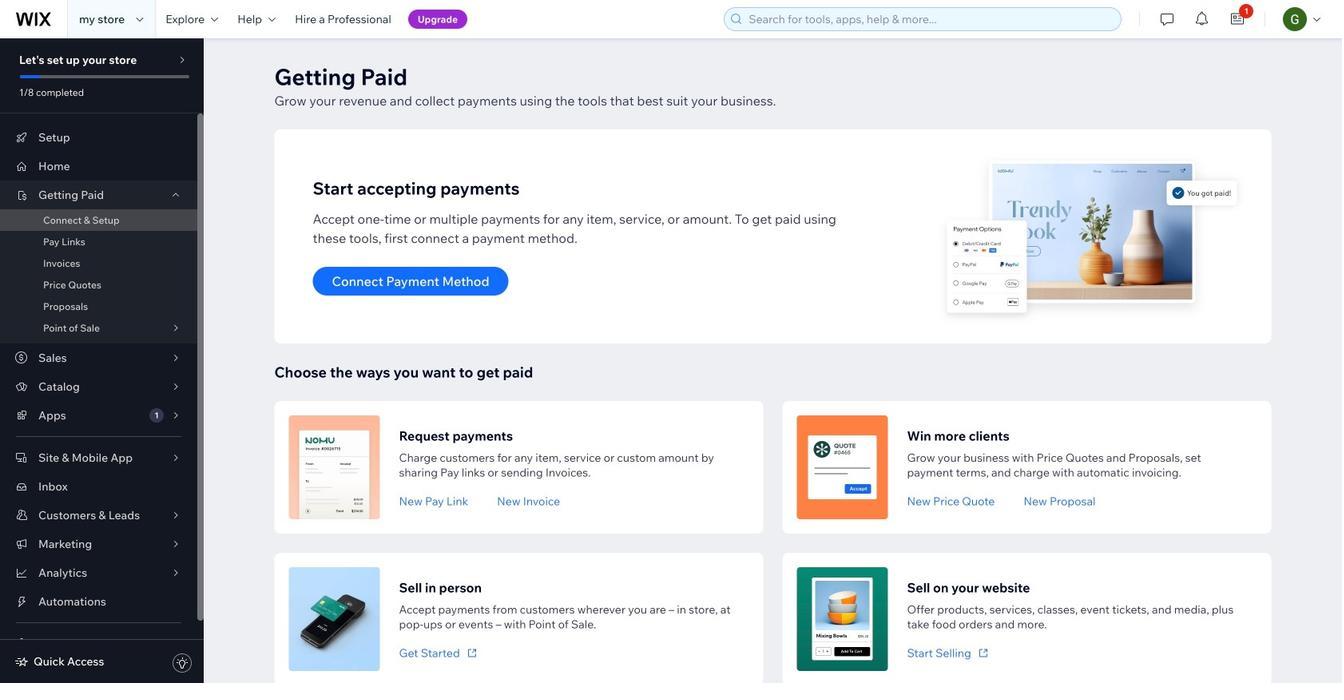 Task type: vqa. For each thing, say whether or not it's contained in the screenshot.
SIDEBAR element
yes



Task type: locate. For each thing, give the bounding box(es) containing it.
sidebar element
[[0, 38, 204, 683]]



Task type: describe. For each thing, give the bounding box(es) containing it.
Search for tools, apps, help & more... field
[[744, 8, 1117, 30]]



